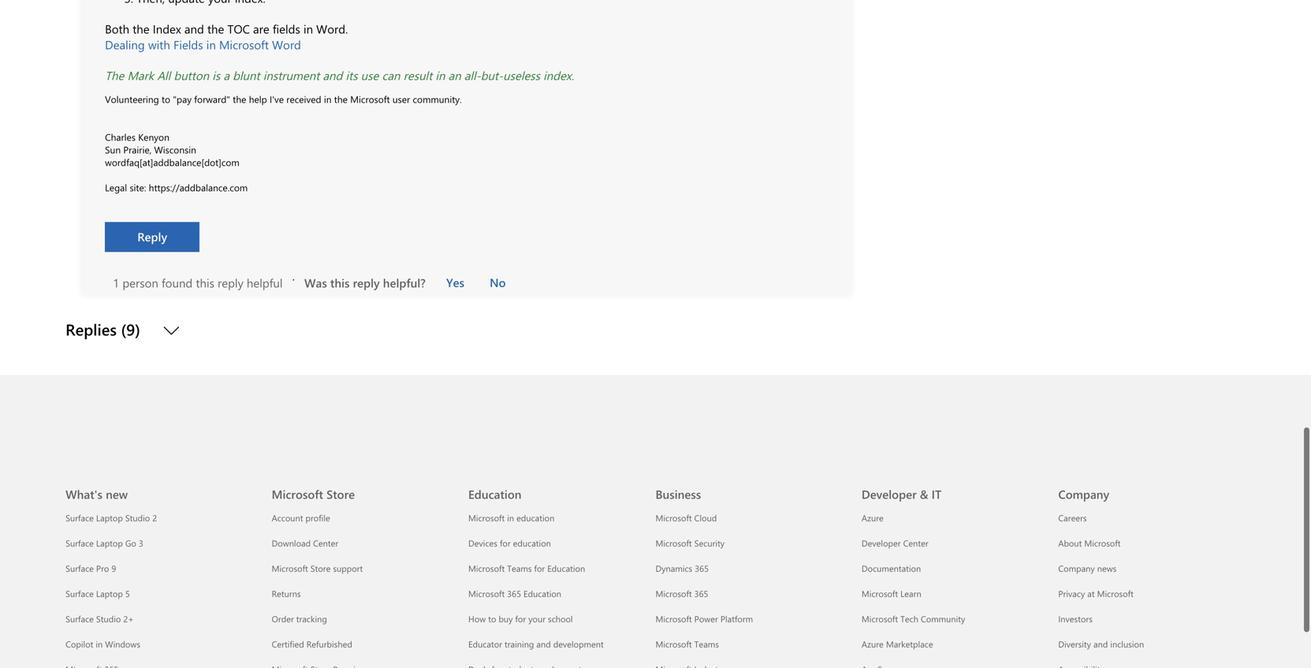 Task type: vqa. For each thing, say whether or not it's contained in the screenshot.


Task type: describe. For each thing, give the bounding box(es) containing it.
azure for azure link
[[862, 512, 884, 524]]

https://addbalance.com
[[149, 181, 248, 194]]

9
[[112, 563, 116, 574]]

platform
[[721, 613, 753, 625]]

company for company
[[1059, 486, 1110, 502]]

instrument
[[263, 68, 320, 83]]

microsoft store support
[[272, 563, 363, 574]]

microsoft tech community link
[[862, 613, 966, 625]]

support
[[333, 563, 363, 574]]

microsoft for microsoft cloud
[[656, 512, 692, 524]]

store for microsoft store
[[327, 486, 355, 502]]

0 vertical spatial studio
[[125, 512, 150, 524]]

a
[[223, 68, 230, 83]]

surface pro 9
[[66, 563, 116, 574]]

cloud
[[695, 512, 717, 524]]

microsoft store heading
[[272, 458, 450, 505]]

replies (9)
[[66, 319, 145, 340]]

microsoft learn link
[[862, 588, 922, 600]]

kenyon
[[138, 131, 169, 143]]

privacy
[[1059, 588, 1086, 600]]

returns link
[[272, 588, 301, 600]]

center for developer
[[904, 537, 929, 549]]

1 person found this reply helpful
[[113, 275, 283, 291]]

microsoft 365
[[656, 588, 709, 600]]

but-
[[481, 68, 503, 83]]

teams for microsoft teams for education
[[507, 563, 532, 574]]

index
[[153, 21, 181, 37]]

developer for developer center
[[862, 537, 901, 549]]

and left its on the top left of page
[[323, 68, 343, 83]]

microsoft for microsoft security
[[656, 537, 692, 549]]

order tracking
[[272, 613, 327, 625]]

toc
[[228, 21, 250, 37]]

educator
[[469, 638, 502, 650]]

sun
[[105, 143, 121, 156]]

surface laptop studio 2 link
[[66, 512, 157, 524]]

diversity and inclusion link
[[1059, 638, 1145, 650]]

go
[[125, 537, 136, 549]]

microsoft for microsoft teams
[[656, 638, 692, 650]]

community.
[[413, 93, 462, 105]]

security
[[695, 537, 725, 549]]

an
[[449, 68, 461, 83]]

business
[[656, 486, 701, 502]]

dealing with fields in microsoft word link
[[105, 37, 301, 53]]

school
[[548, 613, 573, 625]]

copilot
[[66, 638, 93, 650]]

microsoft store support link
[[272, 563, 363, 574]]

careers link
[[1059, 512, 1087, 524]]


[[164, 323, 179, 339]]

1 vertical spatial studio
[[96, 613, 121, 625]]

legal
[[105, 181, 127, 194]]

inclusion
[[1111, 638, 1145, 650]]

(9)
[[121, 319, 140, 340]]

microsoft down the use
[[350, 93, 390, 105]]

education for devices for education
[[513, 537, 551, 549]]

and inside both the index and the toc are fields in word. dealing with fields in microsoft word
[[184, 21, 204, 37]]

what's
[[66, 486, 103, 502]]

user
[[393, 93, 410, 105]]

power
[[695, 613, 718, 625]]

educator training and development
[[469, 638, 604, 650]]

with
[[148, 37, 170, 53]]

5
[[125, 588, 130, 600]]

order
[[272, 613, 294, 625]]

download
[[272, 537, 311, 549]]

company heading
[[1059, 458, 1237, 505]]

·
[[292, 271, 295, 287]]

fields
[[273, 21, 300, 37]]

education inside heading
[[469, 486, 522, 502]]

2 reply from the left
[[353, 275, 380, 291]]

order tracking link
[[272, 613, 327, 625]]

reply button
[[105, 222, 200, 252]]

surface pro 9 link
[[66, 563, 116, 574]]

what's new heading
[[66, 458, 253, 505]]

certified refurbished
[[272, 638, 352, 650]]

dynamics 365 link
[[656, 563, 709, 574]]

1 reply from the left
[[218, 275, 244, 291]]

wordfaq[at]addbalance[dot]com
[[105, 156, 240, 169]]

index.
[[544, 68, 574, 83]]

copilot in windows
[[66, 638, 140, 650]]

2
[[152, 512, 157, 524]]

button
[[174, 68, 209, 83]]

replies
[[66, 319, 117, 340]]

devices for education link
[[469, 537, 551, 549]]

education heading
[[469, 458, 646, 505]]

investors
[[1059, 613, 1093, 625]]

the left help
[[233, 93, 246, 105]]

documentation link
[[862, 563, 921, 574]]

the mark all button is a blunt instrument and its use can result in an all-but-useless index.
[[105, 68, 574, 83]]

surface for surface laptop 5
[[66, 588, 94, 600]]

surface laptop go 3 link
[[66, 537, 143, 549]]

mark
[[127, 68, 154, 83]]

microsoft teams for education
[[469, 563, 585, 574]]

company news
[[1059, 563, 1117, 574]]

fields
[[174, 37, 203, 53]]

legal site: https://addbalance.com
[[105, 181, 248, 194]]

microsoft teams
[[656, 638, 719, 650]]

all
[[157, 68, 171, 83]]

microsoft for microsoft 365
[[656, 588, 692, 600]]

365 down security
[[695, 563, 709, 574]]

found
[[162, 275, 193, 291]]

person
[[123, 275, 158, 291]]

surface for surface laptop studio 2
[[66, 512, 94, 524]]

2 this from the left
[[330, 275, 350, 291]]

diversity
[[1059, 638, 1092, 650]]

the right both
[[133, 21, 150, 37]]

download center
[[272, 537, 339, 549]]

account profile link
[[272, 512, 330, 524]]

certified
[[272, 638, 304, 650]]

developer & it
[[862, 486, 942, 502]]

surface studio 2+
[[66, 613, 134, 625]]

download center link
[[272, 537, 339, 549]]

1 this from the left
[[196, 275, 215, 291]]

forward"
[[194, 93, 230, 105]]

365 for education
[[507, 588, 521, 600]]

developer for developer & it
[[862, 486, 917, 502]]



Task type: locate. For each thing, give the bounding box(es) containing it.
1 vertical spatial developer
[[862, 537, 901, 549]]

developer inside heading
[[862, 486, 917, 502]]

microsoft up blunt
[[219, 37, 269, 53]]

laptop for studio
[[96, 512, 123, 524]]

microsoft learn
[[862, 588, 922, 600]]

microsoft down dynamics on the bottom
[[656, 588, 692, 600]]

microsoft cloud link
[[656, 512, 717, 524]]

azure marketplace
[[862, 638, 934, 650]]

privacy at microsoft
[[1059, 588, 1134, 600]]

volunteering
[[105, 93, 159, 105]]

1 horizontal spatial center
[[904, 537, 929, 549]]

microsoft for microsoft power platform
[[656, 613, 692, 625]]

microsoft up account profile at bottom left
[[272, 486, 323, 502]]

about microsoft link
[[1059, 537, 1121, 549]]

microsoft for microsoft in education
[[469, 512, 505, 524]]

1 developer from the top
[[862, 486, 917, 502]]

0 vertical spatial developer
[[862, 486, 917, 502]]

company for company news
[[1059, 563, 1095, 574]]

0 horizontal spatial this
[[196, 275, 215, 291]]

azure up developer center 'link'
[[862, 512, 884, 524]]

0 horizontal spatial reply
[[218, 275, 244, 291]]

company inside heading
[[1059, 486, 1110, 502]]

studio left 2
[[125, 512, 150, 524]]

yes button
[[435, 271, 476, 294]]

company news link
[[1059, 563, 1117, 574]]

1 azure from the top
[[862, 512, 884, 524]]

azure for azure marketplace
[[862, 638, 884, 650]]

1 laptop from the top
[[96, 512, 123, 524]]

0 vertical spatial store
[[327, 486, 355, 502]]

1 vertical spatial company
[[1059, 563, 1095, 574]]

365 up how to buy for your school link
[[507, 588, 521, 600]]

microsoft up the how
[[469, 588, 505, 600]]

microsoft down business
[[656, 512, 692, 524]]

0 horizontal spatial studio
[[96, 613, 121, 625]]

0 horizontal spatial to
[[162, 93, 170, 105]]

surface laptop 5
[[66, 588, 130, 600]]

and right index
[[184, 21, 204, 37]]

microsoft store
[[272, 486, 355, 502]]

microsoft for microsoft learn
[[862, 588, 898, 600]]

2 center from the left
[[904, 537, 929, 549]]

footer resource links element
[[0, 458, 1312, 668]]

in
[[304, 21, 313, 37], [206, 37, 216, 53], [436, 68, 445, 83], [324, 93, 332, 105], [507, 512, 514, 524], [96, 638, 103, 650]]

to inside footer resource links element
[[488, 613, 496, 625]]

microsoft down devices
[[469, 563, 505, 574]]

developer
[[862, 486, 917, 502], [862, 537, 901, 549]]

2 surface from the top
[[66, 537, 94, 549]]

surface for surface pro 9
[[66, 563, 94, 574]]

surface left pro
[[66, 563, 94, 574]]

microsoft 365 link
[[656, 588, 709, 600]]

store inside heading
[[327, 486, 355, 502]]

was
[[304, 275, 327, 291]]

1 vertical spatial for
[[534, 563, 545, 574]]

1 horizontal spatial studio
[[125, 512, 150, 524]]

365
[[695, 563, 709, 574], [507, 588, 521, 600], [695, 588, 709, 600]]

365 for business
[[695, 588, 709, 600]]

2+
[[123, 613, 134, 625]]

2 vertical spatial for
[[515, 613, 526, 625]]

both the index and the toc are fields in word. dealing with fields in microsoft word
[[105, 21, 348, 53]]

microsoft for microsoft tech community
[[862, 613, 898, 625]]

education up your
[[524, 588, 562, 600]]

1 horizontal spatial this
[[330, 275, 350, 291]]

the down the mark all button is a blunt instrument and its use can result in an all-but-useless index.
[[334, 93, 348, 105]]

to for volunteering
[[162, 93, 170, 105]]

how to buy for your school link
[[469, 613, 573, 625]]

surface for surface laptop go 3
[[66, 537, 94, 549]]

marketplace
[[886, 638, 934, 650]]

1
[[113, 275, 119, 291]]

for right buy
[[515, 613, 526, 625]]

charles
[[105, 131, 136, 143]]

0 vertical spatial laptop
[[96, 512, 123, 524]]

0 vertical spatial company
[[1059, 486, 1110, 502]]

how to buy for your school
[[469, 613, 573, 625]]

surface laptop 5 link
[[66, 588, 130, 600]]

1 vertical spatial to
[[488, 613, 496, 625]]

azure left marketplace
[[862, 638, 884, 650]]

news
[[1098, 563, 1117, 574]]

1 vertical spatial azure
[[862, 638, 884, 650]]

teams
[[507, 563, 532, 574], [695, 638, 719, 650]]

3 surface from the top
[[66, 563, 94, 574]]

microsoft for microsoft 365 education
[[469, 588, 505, 600]]

azure
[[862, 512, 884, 524], [862, 638, 884, 650]]

1 company from the top
[[1059, 486, 1110, 502]]

education
[[469, 486, 522, 502], [548, 563, 585, 574], [524, 588, 562, 600]]

microsoft down documentation link
[[862, 588, 898, 600]]

useless
[[503, 68, 540, 83]]

365 up microsoft power platform
[[695, 588, 709, 600]]

helpful?
[[383, 275, 426, 291]]

0 vertical spatial to
[[162, 93, 170, 105]]

education up microsoft in education link
[[469, 486, 522, 502]]

1 vertical spatial store
[[311, 563, 331, 574]]

center up documentation
[[904, 537, 929, 549]]

microsoft down microsoft power platform
[[656, 638, 692, 650]]

2 azure from the top
[[862, 638, 884, 650]]

microsoft security link
[[656, 537, 725, 549]]

dynamics
[[656, 563, 693, 574]]

education for microsoft in education
[[517, 512, 555, 524]]

teams up microsoft 365 education link
[[507, 563, 532, 574]]

to left buy
[[488, 613, 496, 625]]

certified refurbished link
[[272, 638, 352, 650]]

3 laptop from the top
[[96, 588, 123, 600]]

site:
[[130, 181, 146, 194]]

laptop down new
[[96, 512, 123, 524]]

1 horizontal spatial teams
[[695, 638, 719, 650]]

the left toc
[[207, 21, 224, 37]]

surface down surface pro 9 link
[[66, 588, 94, 600]]

about microsoft
[[1059, 537, 1121, 549]]

0 vertical spatial teams
[[507, 563, 532, 574]]

teams down power at the bottom right of page
[[695, 638, 719, 650]]

4 surface from the top
[[66, 588, 94, 600]]

to left "pay
[[162, 93, 170, 105]]

laptop left go
[[96, 537, 123, 549]]

developer up azure link
[[862, 486, 917, 502]]

devices for education
[[469, 537, 551, 549]]

2 vertical spatial education
[[524, 588, 562, 600]]

to for how
[[488, 613, 496, 625]]

microsoft inside both the index and the toc are fields in word. dealing with fields in microsoft word
[[219, 37, 269, 53]]

0 horizontal spatial for
[[500, 537, 511, 549]]

this
[[196, 275, 215, 291], [330, 275, 350, 291]]

azure marketplace link
[[862, 638, 934, 650]]

microsoft for microsoft store support
[[272, 563, 308, 574]]

1 horizontal spatial reply
[[353, 275, 380, 291]]

can
[[382, 68, 400, 83]]

0 vertical spatial for
[[500, 537, 511, 549]]

1 vertical spatial laptop
[[96, 537, 123, 549]]

laptop for go
[[96, 537, 123, 549]]

2 laptop from the top
[[96, 537, 123, 549]]

charles kenyon sun prairie, wisconsin wordfaq[at]addbalance[dot]com
[[105, 131, 240, 169]]

2 developer from the top
[[862, 537, 901, 549]]

and
[[184, 21, 204, 37], [323, 68, 343, 83], [537, 638, 551, 650], [1094, 638, 1108, 650]]

microsoft up devices
[[469, 512, 505, 524]]

company up careers
[[1059, 486, 1110, 502]]

i've
[[270, 93, 284, 105]]

microsoft up dynamics on the bottom
[[656, 537, 692, 549]]

surface up copilot
[[66, 613, 94, 625]]

0 vertical spatial education
[[517, 512, 555, 524]]

buy
[[499, 613, 513, 625]]

0 horizontal spatial teams
[[507, 563, 532, 574]]

microsoft up news
[[1085, 537, 1121, 549]]

microsoft teams link
[[656, 638, 719, 650]]

education up devices for education
[[517, 512, 555, 524]]

microsoft tech community
[[862, 613, 966, 625]]

volunteering to "pay forward" the help i've received in the microsoft user community.
[[105, 93, 462, 105]]

microsoft down microsoft learn link
[[862, 613, 898, 625]]

2 company from the top
[[1059, 563, 1095, 574]]

account profile
[[272, 512, 330, 524]]

microsoft right at
[[1098, 588, 1134, 600]]

store left support
[[311, 563, 331, 574]]

2 horizontal spatial for
[[534, 563, 545, 574]]

microsoft down microsoft 365 link
[[656, 613, 692, 625]]

microsoft inside heading
[[272, 486, 323, 502]]

learn
[[901, 588, 922, 600]]

word.
[[316, 21, 348, 37]]

account
[[272, 512, 303, 524]]

microsoft for microsoft teams for education
[[469, 563, 505, 574]]

surface laptop studio 2
[[66, 512, 157, 524]]

2 vertical spatial laptop
[[96, 588, 123, 600]]

no
[[490, 275, 506, 290]]

surface
[[66, 512, 94, 524], [66, 537, 94, 549], [66, 563, 94, 574], [66, 588, 94, 600], [66, 613, 94, 625]]

microsoft 365 education link
[[469, 588, 562, 600]]

store up profile
[[327, 486, 355, 502]]

microsoft power platform link
[[656, 613, 753, 625]]

help
[[249, 93, 267, 105]]

wisconsin
[[154, 143, 196, 156]]

this right the was
[[330, 275, 350, 291]]

company up 'privacy'
[[1059, 563, 1095, 574]]

1 vertical spatial education
[[513, 537, 551, 549]]

microsoft power platform
[[656, 613, 753, 625]]

all-
[[464, 68, 481, 83]]

0 horizontal spatial center
[[313, 537, 339, 549]]

1 center from the left
[[313, 537, 339, 549]]

laptop left 5
[[96, 588, 123, 600]]

investors link
[[1059, 613, 1093, 625]]

reply left helpful?
[[353, 275, 380, 291]]

laptop for 5
[[96, 588, 123, 600]]

surface studio 2+ link
[[66, 613, 134, 625]]

tech
[[901, 613, 919, 625]]

store
[[327, 486, 355, 502], [311, 563, 331, 574]]

this right found at left top
[[196, 275, 215, 291]]

1 horizontal spatial to
[[488, 613, 496, 625]]

education up school
[[548, 563, 585, 574]]

store for microsoft store support
[[311, 563, 331, 574]]

for up microsoft 365 education link
[[534, 563, 545, 574]]

surface up surface pro 9
[[66, 537, 94, 549]]

microsoft for microsoft store
[[272, 486, 323, 502]]

and right training
[[537, 638, 551, 650]]

profile
[[306, 512, 330, 524]]

developer center link
[[862, 537, 929, 549]]

diversity and inclusion
[[1059, 638, 1145, 650]]

business heading
[[656, 458, 843, 505]]

developer & it heading
[[862, 458, 1040, 505]]

studio left 2+
[[96, 613, 121, 625]]

0 vertical spatial azure
[[862, 512, 884, 524]]

privacy at microsoft link
[[1059, 588, 1134, 600]]

0 vertical spatial education
[[469, 486, 522, 502]]

1 surface from the top
[[66, 512, 94, 524]]

microsoft in education
[[469, 512, 555, 524]]

surface for surface studio 2+
[[66, 613, 94, 625]]

developer down azure link
[[862, 537, 901, 549]]

reply left helpful
[[218, 275, 244, 291]]

it
[[932, 486, 942, 502]]

and right 'diversity'
[[1094, 638, 1108, 650]]

microsoft down download
[[272, 563, 308, 574]]

5 surface from the top
[[66, 613, 94, 625]]

1 vertical spatial teams
[[695, 638, 719, 650]]

education up 'microsoft teams for education' link
[[513, 537, 551, 549]]

for right devices
[[500, 537, 511, 549]]

microsoft security
[[656, 537, 725, 549]]

teams for microsoft teams
[[695, 638, 719, 650]]

1 horizontal spatial for
[[515, 613, 526, 625]]

are
[[253, 21, 270, 37]]

center down profile
[[313, 537, 339, 549]]

center for microsoft
[[313, 537, 339, 549]]

1 vertical spatial education
[[548, 563, 585, 574]]

surface down the 'what's'
[[66, 512, 94, 524]]

copilot in windows link
[[66, 638, 140, 650]]



